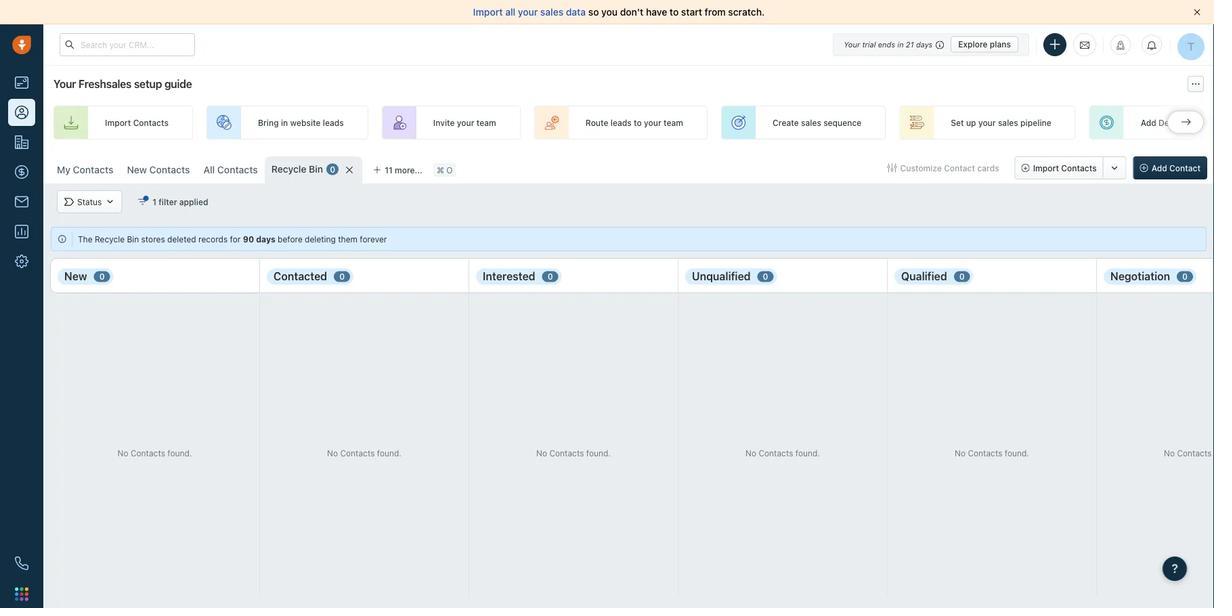 Task type: describe. For each thing, give the bounding box(es) containing it.
⌘ o
[[437, 165, 453, 175]]

0 for negotiation
[[1182, 272, 1188, 281]]

no for interested
[[536, 448, 547, 458]]

sales for set
[[998, 118, 1018, 127]]

applied
[[179, 197, 208, 207]]

2 team from the left
[[664, 118, 683, 127]]

explore plans link
[[951, 36, 1018, 52]]

start
[[681, 6, 702, 18]]

found. for new
[[167, 448, 192, 458]]

bring in website leads
[[258, 118, 344, 127]]

0 for unqualified
[[763, 272, 768, 281]]

scratch.
[[728, 6, 765, 18]]

send email image
[[1080, 39, 1089, 50]]

forever
[[360, 234, 387, 244]]

set
[[951, 118, 964, 127]]

add for add deal
[[1141, 118, 1156, 127]]

negotiation
[[1110, 270, 1170, 283]]

cards
[[977, 163, 999, 173]]

all contacts
[[203, 164, 258, 175]]

1 horizontal spatial sales
[[801, 118, 821, 127]]

add contact button
[[1133, 156, 1207, 179]]

to inside route leads to your team link
[[634, 118, 642, 127]]

0 for new
[[99, 272, 105, 281]]

data
[[566, 6, 586, 18]]

import contacts for import contacts button on the top of page
[[1033, 163, 1097, 173]]

add contact
[[1151, 163, 1200, 173]]

0 vertical spatial bin
[[309, 164, 323, 175]]

11 more...
[[385, 165, 422, 175]]

qualified
[[901, 270, 947, 283]]

no contacts f
[[1164, 448, 1214, 458]]

invite
[[433, 118, 455, 127]]

route leads to your team
[[586, 118, 683, 127]]

your for your freshsales setup guide
[[53, 78, 76, 90]]

your right route
[[644, 118, 661, 127]]

from
[[705, 6, 726, 18]]

container_wx8msf4aqz5i3rn1 image
[[105, 197, 115, 207]]

import contacts for import contacts link
[[105, 118, 169, 127]]

deleted
[[167, 234, 196, 244]]

add for add contact
[[1151, 163, 1167, 173]]

more...
[[395, 165, 422, 175]]

11
[[385, 165, 393, 175]]

you
[[601, 6, 618, 18]]

status
[[77, 197, 102, 206]]

90
[[243, 234, 254, 244]]

the
[[78, 234, 92, 244]]

container_wx8msf4aqz5i3rn1 image inside the 1 filter applied button
[[138, 197, 147, 207]]

all
[[203, 164, 215, 175]]

found. for unqualified
[[795, 448, 820, 458]]

my
[[57, 164, 70, 175]]

add deal
[[1141, 118, 1176, 127]]

status button
[[57, 190, 122, 213]]

guide
[[164, 78, 192, 90]]

explore plans
[[958, 40, 1011, 49]]

0 vertical spatial recycle
[[271, 164, 306, 175]]

bring in website leads link
[[207, 106, 368, 139]]

found. for contacted
[[377, 448, 401, 458]]

0 vertical spatial days
[[916, 40, 932, 49]]

sequence
[[823, 118, 861, 127]]

leads inside route leads to your team link
[[611, 118, 632, 127]]

freshworks switcher image
[[15, 587, 28, 601]]

have
[[646, 6, 667, 18]]

1 horizontal spatial in
[[897, 40, 904, 49]]

0 vertical spatial to
[[670, 6, 679, 18]]

sales for import
[[540, 6, 563, 18]]

deleting
[[305, 234, 336, 244]]

up
[[966, 118, 976, 127]]

them
[[338, 234, 357, 244]]

create sales sequence
[[773, 118, 861, 127]]

for
[[230, 234, 241, 244]]

11 more... button
[[366, 160, 430, 179]]

interested
[[483, 270, 535, 283]]

contacts inside import contacts link
[[133, 118, 169, 127]]

21
[[906, 40, 914, 49]]

close image
[[1194, 9, 1200, 16]]

create sales sequence link
[[721, 106, 886, 139]]

no for unqualified
[[746, 448, 756, 458]]

stores
[[141, 234, 165, 244]]

unqualified
[[692, 270, 751, 283]]

your for your trial ends in 21 days
[[844, 40, 860, 49]]

no contacts found. for contacted
[[327, 448, 401, 458]]

container_wx8msf4aqz5i3rn1 image for customize contact cards
[[887, 163, 897, 173]]

so
[[588, 6, 599, 18]]

no contacts found. for new
[[118, 448, 192, 458]]

leads inside bring in website leads link
[[323, 118, 344, 127]]

new for new contacts
[[127, 164, 147, 175]]

new contacts
[[127, 164, 190, 175]]

contact for customize
[[944, 163, 975, 173]]

invite your team
[[433, 118, 496, 127]]

1 vertical spatial bin
[[127, 234, 139, 244]]

ends
[[878, 40, 895, 49]]

recycle bin 0
[[271, 164, 335, 175]]

route
[[586, 118, 608, 127]]

found. for qualified
[[1005, 448, 1029, 458]]



Task type: locate. For each thing, give the bounding box(es) containing it.
1 horizontal spatial import contacts
[[1033, 163, 1097, 173]]

found. for interested
[[586, 448, 611, 458]]

2 no from the left
[[327, 448, 338, 458]]

deal
[[1159, 118, 1176, 127]]

plans
[[990, 40, 1011, 49]]

your left trial
[[844, 40, 860, 49]]

your
[[844, 40, 860, 49], [53, 78, 76, 90]]

0 horizontal spatial container_wx8msf4aqz5i3rn1 image
[[64, 197, 74, 207]]

1 horizontal spatial your
[[844, 40, 860, 49]]

0 horizontal spatial new
[[64, 270, 87, 283]]

import left "all"
[[473, 6, 503, 18]]

add
[[1141, 118, 1156, 127], [1151, 163, 1167, 173]]

2 contact from the left
[[1169, 163, 1200, 173]]

import contacts
[[105, 118, 169, 127], [1033, 163, 1097, 173]]

my contacts button
[[50, 156, 120, 183], [57, 164, 113, 175]]

customize
[[900, 163, 942, 173]]

1 horizontal spatial import
[[473, 6, 503, 18]]

5 no from the left
[[955, 448, 966, 458]]

0
[[330, 164, 335, 174], [99, 272, 105, 281], [339, 272, 345, 281], [548, 272, 553, 281], [763, 272, 768, 281], [959, 272, 965, 281], [1182, 272, 1188, 281]]

0 horizontal spatial import contacts
[[105, 118, 169, 127]]

add down add deal
[[1151, 163, 1167, 173]]

new
[[127, 164, 147, 175], [64, 270, 87, 283]]

all contacts button
[[197, 156, 265, 183], [203, 164, 258, 175]]

4 no from the left
[[746, 448, 756, 458]]

add inside "add contact" button
[[1151, 163, 1167, 173]]

1 vertical spatial days
[[256, 234, 275, 244]]

found.
[[167, 448, 192, 458], [377, 448, 401, 458], [586, 448, 611, 458], [795, 448, 820, 458], [1005, 448, 1029, 458]]

import down your freshsales setup guide
[[105, 118, 131, 127]]

days right 21
[[916, 40, 932, 49]]

1 vertical spatial recycle
[[95, 234, 125, 244]]

⌘
[[437, 165, 444, 175]]

add inside add deal link
[[1141, 118, 1156, 127]]

bin
[[309, 164, 323, 175], [127, 234, 139, 244]]

1 contact from the left
[[944, 163, 975, 173]]

0 horizontal spatial your
[[53, 78, 76, 90]]

your freshsales setup guide
[[53, 78, 192, 90]]

sales left pipeline
[[998, 118, 1018, 127]]

no contacts found. for interested
[[536, 448, 611, 458]]

1 vertical spatial import contacts
[[1033, 163, 1097, 173]]

your right invite
[[457, 118, 474, 127]]

no
[[118, 448, 128, 458], [327, 448, 338, 458], [536, 448, 547, 458], [746, 448, 756, 458], [955, 448, 966, 458], [1164, 448, 1175, 458]]

0 vertical spatial import
[[473, 6, 503, 18]]

1 leads from the left
[[323, 118, 344, 127]]

1 no from the left
[[118, 448, 128, 458]]

your right "all"
[[518, 6, 538, 18]]

1 horizontal spatial recycle
[[271, 164, 306, 175]]

no for negotiation
[[1164, 448, 1175, 458]]

0 horizontal spatial import
[[105, 118, 131, 127]]

import all your sales data so you don't have to start from scratch.
[[473, 6, 765, 18]]

recycle right the
[[95, 234, 125, 244]]

days right 90
[[256, 234, 275, 244]]

bin left stores
[[127, 234, 139, 244]]

2 leads from the left
[[611, 118, 632, 127]]

0 for interested
[[548, 272, 553, 281]]

0 horizontal spatial team
[[477, 118, 496, 127]]

recycle bin link
[[271, 162, 323, 176]]

don't
[[620, 6, 643, 18]]

leads
[[323, 118, 344, 127], [611, 118, 632, 127]]

4 no contacts found. from the left
[[746, 448, 820, 458]]

3 no contacts found. from the left
[[536, 448, 611, 458]]

new down the
[[64, 270, 87, 283]]

to right route
[[634, 118, 642, 127]]

all
[[505, 6, 515, 18]]

1 horizontal spatial bin
[[309, 164, 323, 175]]

1 vertical spatial your
[[53, 78, 76, 90]]

2 horizontal spatial container_wx8msf4aqz5i3rn1 image
[[887, 163, 897, 173]]

days
[[916, 40, 932, 49], [256, 234, 275, 244]]

setup
[[134, 78, 162, 90]]

set up your sales pipeline link
[[899, 106, 1076, 139]]

pipeline
[[1020, 118, 1051, 127]]

the recycle bin stores deleted records for 90 days before deleting them forever
[[78, 234, 387, 244]]

route leads to your team link
[[534, 106, 708, 139]]

container_wx8msf4aqz5i3rn1 image left status
[[64, 197, 74, 207]]

1 filter applied button
[[129, 190, 217, 213]]

customize contact cards
[[900, 163, 999, 173]]

phone image
[[15, 557, 28, 570]]

your right the up
[[978, 118, 996, 127]]

0 horizontal spatial days
[[256, 234, 275, 244]]

0 horizontal spatial recycle
[[95, 234, 125, 244]]

records
[[198, 234, 228, 244]]

create
[[773, 118, 799, 127]]

1 horizontal spatial contact
[[1169, 163, 1200, 173]]

recycle down bring in website leads link
[[271, 164, 306, 175]]

1 horizontal spatial days
[[916, 40, 932, 49]]

freshsales
[[78, 78, 131, 90]]

1 vertical spatial add
[[1151, 163, 1167, 173]]

import down pipeline
[[1033, 163, 1059, 173]]

0 horizontal spatial sales
[[540, 6, 563, 18]]

3 found. from the left
[[586, 448, 611, 458]]

0 vertical spatial new
[[127, 164, 147, 175]]

in
[[897, 40, 904, 49], [281, 118, 288, 127]]

5 found. from the left
[[1005, 448, 1029, 458]]

your trial ends in 21 days
[[844, 40, 932, 49]]

sales right 'create'
[[801, 118, 821, 127]]

what's new image
[[1116, 41, 1125, 50]]

0 horizontal spatial to
[[634, 118, 642, 127]]

set up your sales pipeline
[[951, 118, 1051, 127]]

f
[[1214, 448, 1214, 458]]

1 vertical spatial new
[[64, 270, 87, 283]]

filter
[[159, 197, 177, 207]]

no for new
[[118, 448, 128, 458]]

leads right website
[[323, 118, 344, 127]]

2 no contacts found. from the left
[[327, 448, 401, 458]]

container_wx8msf4aqz5i3rn1 image inside status dropdown button
[[64, 197, 74, 207]]

5 no contacts found. from the left
[[955, 448, 1029, 458]]

1 horizontal spatial container_wx8msf4aqz5i3rn1 image
[[138, 197, 147, 207]]

1 horizontal spatial leads
[[611, 118, 632, 127]]

0 horizontal spatial in
[[281, 118, 288, 127]]

import all your sales data link
[[473, 6, 588, 18]]

to left start
[[670, 6, 679, 18]]

trial
[[862, 40, 876, 49]]

contact left cards
[[944, 163, 975, 173]]

import
[[473, 6, 503, 18], [105, 118, 131, 127], [1033, 163, 1059, 173]]

new contacts button
[[120, 156, 197, 183], [127, 164, 190, 175]]

container_wx8msf4aqz5i3rn1 image
[[887, 163, 897, 173], [64, 197, 74, 207], [138, 197, 147, 207]]

1 vertical spatial to
[[634, 118, 642, 127]]

1 horizontal spatial new
[[127, 164, 147, 175]]

container_wx8msf4aqz5i3rn1 image for status
[[64, 197, 74, 207]]

1 no contacts found. from the left
[[118, 448, 192, 458]]

contacts
[[133, 118, 169, 127], [1061, 163, 1097, 173], [73, 164, 113, 175], [149, 164, 190, 175], [217, 164, 258, 175], [131, 448, 165, 458], [340, 448, 375, 458], [549, 448, 584, 458], [759, 448, 793, 458], [968, 448, 1002, 458], [1177, 448, 1212, 458]]

your left freshsales
[[53, 78, 76, 90]]

1 vertical spatial in
[[281, 118, 288, 127]]

contacted
[[274, 270, 327, 283]]

2 horizontal spatial import
[[1033, 163, 1059, 173]]

import contacts inside button
[[1033, 163, 1097, 173]]

sales left 'data'
[[540, 6, 563, 18]]

container_wx8msf4aqz5i3rn1 image inside customize contact cards button
[[887, 163, 897, 173]]

1
[[153, 197, 156, 207]]

my contacts
[[57, 164, 113, 175]]

2 found. from the left
[[377, 448, 401, 458]]

0 vertical spatial import contacts
[[105, 118, 169, 127]]

1 filter applied
[[153, 197, 208, 207]]

no contacts found. for unqualified
[[746, 448, 820, 458]]

Search your CRM... text field
[[60, 33, 195, 56]]

new for new
[[64, 270, 87, 283]]

6 no from the left
[[1164, 448, 1175, 458]]

import contacts group
[[1015, 156, 1126, 179]]

1 vertical spatial import
[[105, 118, 131, 127]]

import for import contacts button on the top of page
[[1033, 163, 1059, 173]]

3 no from the left
[[536, 448, 547, 458]]

0 horizontal spatial contact
[[944, 163, 975, 173]]

0 for qualified
[[959, 272, 965, 281]]

customize contact cards button
[[879, 156, 1008, 179]]

invite your team link
[[382, 106, 521, 139]]

new up the 1 filter applied button
[[127, 164, 147, 175]]

container_wx8msf4aqz5i3rn1 image left customize
[[887, 163, 897, 173]]

1 horizontal spatial to
[[670, 6, 679, 18]]

contact for add
[[1169, 163, 1200, 173]]

bring
[[258, 118, 279, 127]]

1 found. from the left
[[167, 448, 192, 458]]

leads right route
[[611, 118, 632, 127]]

0 horizontal spatial bin
[[127, 234, 139, 244]]

website
[[290, 118, 321, 127]]

no contacts found. for qualified
[[955, 448, 1029, 458]]

0 vertical spatial in
[[897, 40, 904, 49]]

1 team from the left
[[477, 118, 496, 127]]

1 horizontal spatial team
[[664, 118, 683, 127]]

container_wx8msf4aqz5i3rn1 image left 1
[[138, 197, 147, 207]]

phone element
[[8, 550, 35, 577]]

in left 21
[[897, 40, 904, 49]]

import contacts down pipeline
[[1033, 163, 1097, 173]]

4 found. from the left
[[795, 448, 820, 458]]

add left deal
[[1141, 118, 1156, 127]]

0 inside recycle bin 0
[[330, 164, 335, 174]]

no for qualified
[[955, 448, 966, 458]]

import contacts button
[[1015, 156, 1103, 179]]

2 vertical spatial import
[[1033, 163, 1059, 173]]

0 for contacted
[[339, 272, 345, 281]]

no contacts found.
[[118, 448, 192, 458], [327, 448, 401, 458], [536, 448, 611, 458], [746, 448, 820, 458], [955, 448, 1029, 458]]

import for import contacts link
[[105, 118, 131, 127]]

import contacts down setup
[[105, 118, 169, 127]]

before
[[278, 234, 302, 244]]

bin down website
[[309, 164, 323, 175]]

sales
[[540, 6, 563, 18], [801, 118, 821, 127], [998, 118, 1018, 127]]

contact down deal
[[1169, 163, 1200, 173]]

in right bring
[[281, 118, 288, 127]]

import inside button
[[1033, 163, 1059, 173]]

o
[[446, 165, 453, 175]]

2 horizontal spatial sales
[[998, 118, 1018, 127]]

explore
[[958, 40, 988, 49]]

0 vertical spatial add
[[1141, 118, 1156, 127]]

no for contacted
[[327, 448, 338, 458]]

0 horizontal spatial leads
[[323, 118, 344, 127]]

add deal link
[[1089, 106, 1200, 139]]

to
[[670, 6, 679, 18], [634, 118, 642, 127]]

contacts inside import contacts button
[[1061, 163, 1097, 173]]

import contacts link
[[53, 106, 193, 139]]

0 vertical spatial your
[[844, 40, 860, 49]]



Task type: vqa. For each thing, say whether or not it's contained in the screenshot.
deleting
yes



